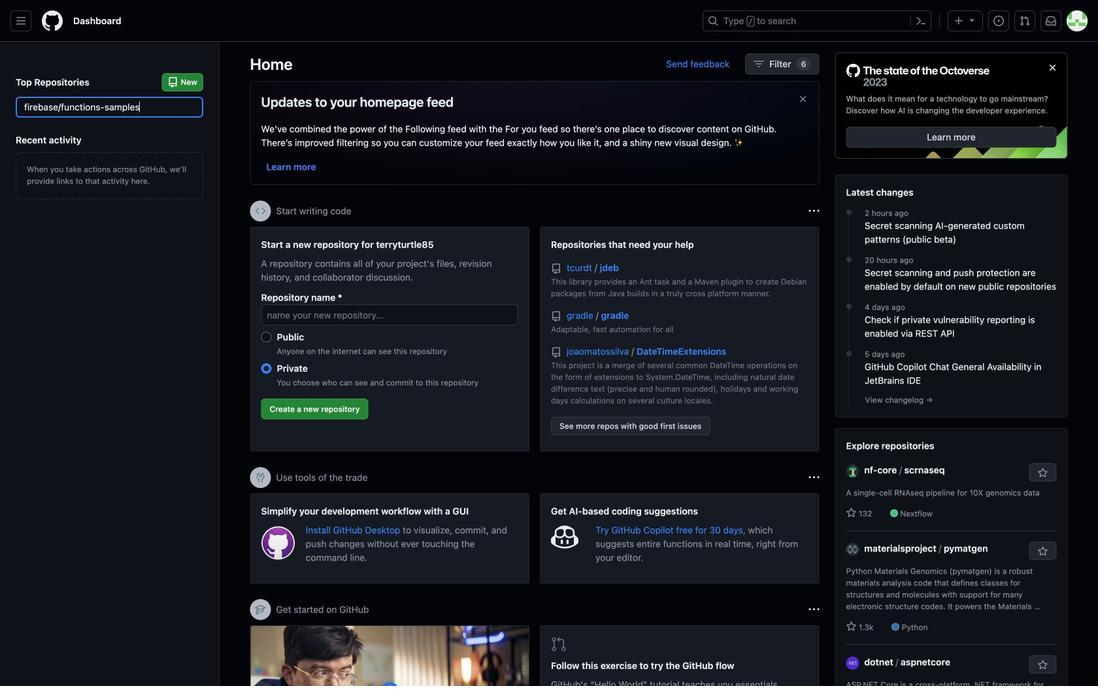 Task type: describe. For each thing, give the bounding box(es) containing it.
close image
[[1048, 62, 1059, 73]]

explore element
[[836, 52, 1069, 687]]

explore repositories navigation
[[836, 429, 1069, 687]]

filter image
[[754, 59, 765, 69]]

code image
[[255, 206, 266, 217]]

mortar board image
[[255, 605, 266, 616]]

0 vertical spatial git pull request image
[[1020, 16, 1031, 26]]

github logo image
[[847, 63, 991, 88]]

@materialsproject profile image
[[847, 544, 860, 557]]

star this repository image for @nf-core profile icon on the bottom right of the page
[[1038, 468, 1049, 479]]

plus image
[[954, 16, 965, 26]]

@nf-core profile image
[[847, 465, 860, 478]]

why am i seeing this? image for repositories that need your help element
[[810, 206, 820, 217]]

what is github? element
[[250, 626, 530, 687]]

@dotnet profile image
[[847, 657, 860, 670]]

Top Repositories search field
[[16, 97, 203, 118]]

1 repo image from the top
[[551, 264, 562, 274]]

issue opened image
[[994, 16, 1005, 26]]

why am i seeing this? image
[[810, 605, 820, 616]]

repo image
[[551, 348, 562, 358]]



Task type: vqa. For each thing, say whether or not it's contained in the screenshot.
top the © 2023 GitHub, Inc.
no



Task type: locate. For each thing, give the bounding box(es) containing it.
git pull request image inside try the github flow element
[[551, 637, 567, 653]]

None radio
[[261, 364, 272, 374]]

0 vertical spatial star this repository image
[[1038, 468, 1049, 479]]

why am i seeing this? image for get ai-based coding suggestions element
[[810, 473, 820, 483]]

simplify your development workflow with a gui element
[[250, 494, 530, 584]]

command palette image
[[916, 16, 927, 26]]

star this repository image
[[1038, 547, 1049, 557]]

0 horizontal spatial git pull request image
[[551, 637, 567, 653]]

2 vertical spatial dot fill image
[[845, 349, 855, 359]]

3 dot fill image from the top
[[845, 349, 855, 359]]

1 vertical spatial repo image
[[551, 312, 562, 322]]

star this repository image for @dotnet profile image
[[1038, 661, 1049, 671]]

dot fill image
[[845, 207, 855, 218]]

0 vertical spatial repo image
[[551, 264, 562, 274]]

dot fill image
[[845, 255, 855, 265], [845, 302, 855, 312], [845, 349, 855, 359]]

star image
[[847, 508, 857, 519]]

homepage image
[[42, 10, 63, 31]]

0 vertical spatial dot fill image
[[845, 255, 855, 265]]

2 repo image from the top
[[551, 312, 562, 322]]

name your new repository... text field
[[261, 305, 519, 326]]

github desktop image
[[261, 527, 296, 561]]

repo image
[[551, 264, 562, 274], [551, 312, 562, 322]]

x image
[[798, 94, 809, 104]]

git pull request image
[[1020, 16, 1031, 26], [551, 637, 567, 653]]

try the github flow element
[[540, 626, 820, 687]]

1 why am i seeing this? image from the top
[[810, 206, 820, 217]]

1 vertical spatial dot fill image
[[845, 302, 855, 312]]

star this repository image
[[1038, 468, 1049, 479], [1038, 661, 1049, 671]]

1 vertical spatial why am i seeing this? image
[[810, 473, 820, 483]]

1 vertical spatial git pull request image
[[551, 637, 567, 653]]

get ai-based coding suggestions element
[[540, 494, 820, 584]]

why am i seeing this? image
[[810, 206, 820, 217], [810, 473, 820, 483]]

start a new repository element
[[250, 227, 530, 452]]

2 why am i seeing this? image from the top
[[810, 473, 820, 483]]

0 vertical spatial why am i seeing this? image
[[810, 206, 820, 217]]

why am i seeing this? image left dot fill icon at the top of page
[[810, 206, 820, 217]]

Find a repository… text field
[[16, 97, 203, 118]]

triangle down image
[[968, 15, 978, 25]]

1 star this repository image from the top
[[1038, 468, 1049, 479]]

why am i seeing this? image left @nf-core profile icon on the bottom right of the page
[[810, 473, 820, 483]]

what is github? image
[[251, 627, 529, 687]]

2 dot fill image from the top
[[845, 302, 855, 312]]

1 horizontal spatial git pull request image
[[1020, 16, 1031, 26]]

repositories that need your help element
[[540, 227, 820, 452]]

none radio inside start a new repository element
[[261, 332, 272, 343]]

tools image
[[255, 473, 266, 483]]

star image
[[847, 622, 857, 633]]

1 dot fill image from the top
[[845, 255, 855, 265]]

None radio
[[261, 332, 272, 343]]

none radio inside start a new repository element
[[261, 364, 272, 374]]

2 star this repository image from the top
[[1038, 661, 1049, 671]]

1 vertical spatial star this repository image
[[1038, 661, 1049, 671]]

notifications image
[[1047, 16, 1057, 26]]



